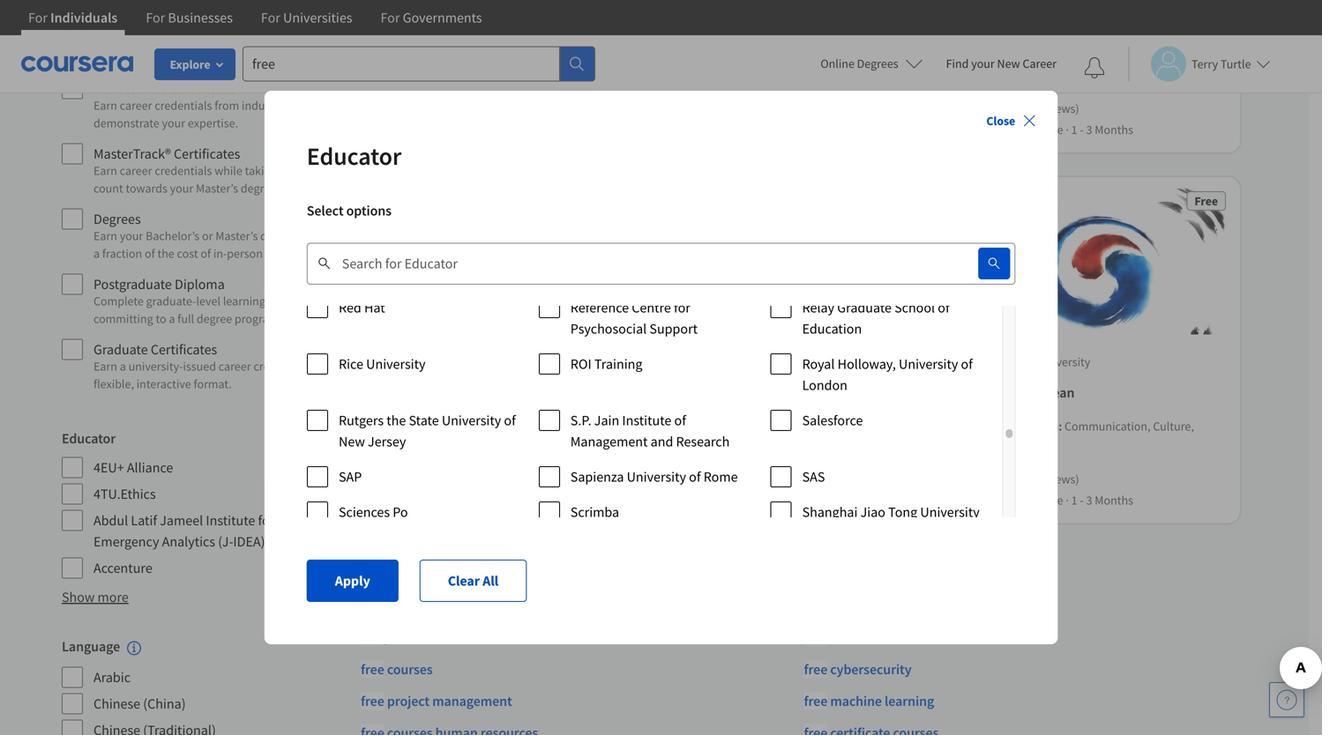 Task type: vqa. For each thing, say whether or not it's contained in the screenshot.
the of
yes



Task type: locate. For each thing, give the bounding box(es) containing it.
2 vertical spatial certificates
[[151, 341, 217, 359]]

credentials inside earn career credentials from industry leaders that demonstrate your expertise.
[[155, 97, 212, 113]]

0 horizontal spatial graduate
[[94, 341, 148, 359]]

certificates for mastertrack® certificates
[[174, 145, 240, 163]]

leadership up sapienza
[[569, 418, 626, 434]]

clear
[[448, 572, 480, 590]]

for inside the reference centre for psychosocial support
[[674, 299, 690, 317]]

skills up writing
[[973, 418, 1001, 434]]

1 credentials from the top
[[155, 97, 212, 113]]

degrees
[[94, 210, 141, 228]]

that up select
[[322, 163, 343, 179]]

chinese (china)
[[94, 695, 186, 713]]

3 down communication, culture, writing
[[1086, 492, 1092, 508]]

1 management, from the left
[[382, 44, 453, 60]]

neural
[[815, 26, 849, 42]]

programming, up "analysis"
[[1104, 47, 1178, 63]]

0 vertical spatial career
[[120, 97, 152, 113]]

close button
[[979, 105, 1044, 137]]

gain for networks,
[[741, 26, 763, 42]]

master's up person
[[215, 228, 258, 244]]

0 vertical spatial master's
[[196, 180, 238, 196]]

of right school
[[938, 299, 950, 317]]

university right "rice"
[[366, 355, 425, 373]]

0 horizontal spatial beginner · course · 1 - 3 months
[[677, 492, 838, 508]]

0 horizontal spatial management,
[[382, 44, 453, 60]]

1 vertical spatial career
[[120, 163, 152, 179]]

searches related to free
[[361, 583, 537, 605]]

career up the towards
[[120, 163, 152, 179]]

or
[[202, 228, 213, 244]]

your
[[971, 56, 995, 71], [162, 115, 185, 131], [170, 180, 193, 196], [120, 228, 143, 244]]

Search by keyword search field
[[331, 243, 936, 285]]

graduate-
[[146, 293, 196, 309]]

the up jersey
[[386, 412, 406, 430]]

months down communication, culture, writing
[[1095, 492, 1133, 508]]

that for professional certificates
[[327, 97, 348, 113]]

project left less
[[476, 492, 513, 508]]

coursera
[[412, 354, 458, 370]]

your inside earn career credentials from industry leaders that demonstrate your expertise.
[[162, 115, 185, 131]]

arabic
[[94, 669, 131, 686]]

1 vertical spatial learning
[[885, 693, 934, 710]]

graduate up the education
[[837, 299, 892, 317]]

analysis, down economics,
[[431, 79, 476, 95]]

in- inside get in-depth knowledge of a subject by completing a series of courses and projects.
[[114, 32, 127, 48]]

1 down 4.6 (34k reviews)
[[1071, 122, 1078, 137]]

2 for from the left
[[146, 9, 165, 26]]

1 horizontal spatial degree
[[260, 228, 296, 244]]

months for (4.7k reviews)
[[799, 492, 838, 508]]

research
[[676, 433, 730, 451]]

gain up risk
[[445, 26, 468, 42]]

3 for from the left
[[261, 9, 280, 26]]

that inside the earn career credentials while taking courses that count towards your master's degree.
[[322, 163, 343, 179]]

more
[[98, 589, 129, 606]]

1 vertical spatial certificates
[[174, 145, 240, 163]]

earn inside earn career credentials from industry leaders that demonstrate your expertise.
[[94, 97, 117, 113]]

career inside the earn career credentials while taking courses that count towards your master's degree.
[[120, 163, 152, 179]]

1 vertical spatial degree
[[197, 311, 232, 327]]

in
[[308, 359, 318, 374]]

1
[[1071, 122, 1078, 137], [776, 492, 782, 508], [1071, 492, 1078, 508]]

you'll right jersey
[[413, 418, 443, 434]]

skills you'll gain : down "coursera"
[[382, 418, 474, 434]]

0 horizontal spatial learning
[[223, 293, 265, 309]]

to inside complete graduate-level learning without committing to a full degree program.
[[156, 311, 166, 327]]

earn up flexible,
[[94, 359, 117, 374]]

0 vertical spatial the
[[157, 246, 174, 262]]

0 vertical spatial institute
[[622, 412, 671, 430]]

computer
[[973, 65, 1025, 81]]

in- up completing
[[114, 32, 127, 48]]

for inside the earn your bachelor's or master's degree online for a fraction of the cost of in-person learning.
[[333, 228, 348, 244]]

free for free courses
[[361, 661, 384, 679]]

management inside business analysis, leadership and management
[[404, 436, 472, 452]]

3 for (34k reviews)
[[1086, 122, 1092, 137]]

all
[[483, 572, 499, 590]]

select options
[[307, 202, 392, 220]]

new inside 'link'
[[997, 56, 1020, 71]]

skills for artificial neural networks, deep learning, machine learning
[[677, 26, 706, 42]]

reviews) for (4.7k reviews)
[[744, 471, 787, 487]]

1 down communication, culture, writing
[[1071, 492, 1078, 508]]

1 vertical spatial to
[[489, 583, 504, 605]]

reviews)
[[1036, 100, 1079, 116], [744, 471, 787, 487], [1036, 471, 1079, 487]]

to down "graduate-" on the left
[[156, 311, 166, 327]]

0 horizontal spatial to
[[156, 311, 166, 327]]

free up free cybersecurity
[[804, 629, 828, 647]]

0 vertical spatial certificates
[[169, 80, 236, 97]]

demonstrate
[[94, 115, 159, 131]]

leadership
[[523, 97, 580, 113], [569, 418, 626, 434]]

earn up demonstrate
[[94, 97, 117, 113]]

of left rome
[[689, 468, 701, 486]]

career up format.
[[219, 359, 251, 374]]

· left guided
[[431, 492, 434, 508]]

0 vertical spatial for
[[333, 228, 348, 244]]

2 vertical spatial career
[[219, 359, 251, 374]]

hours
[[583, 492, 614, 508]]

earn
[[94, 97, 117, 113], [94, 163, 117, 179], [94, 228, 117, 244], [94, 359, 117, 374]]

degree down 'level' on the top left
[[197, 311, 232, 327]]

1 horizontal spatial analysis,
[[522, 418, 567, 434]]

(j-
[[218, 533, 233, 551]]

python
[[1065, 47, 1102, 63]]

-
[[1080, 122, 1084, 137], [785, 492, 788, 508], [1080, 492, 1084, 508]]

close
[[987, 113, 1015, 129]]

roi training
[[570, 355, 642, 373]]

0 vertical spatial that
[[327, 97, 348, 113]]

coursera image
[[21, 50, 133, 78]]

show more button
[[62, 587, 129, 608]]

universities
[[283, 9, 352, 26]]

degree inside the earn your bachelor's or master's degree online for a fraction of the cost of in-person learning.
[[260, 228, 296, 244]]

1 vertical spatial educator
[[62, 430, 116, 448]]

writing
[[973, 436, 1010, 452]]

courses inside get in-depth knowledge of a subject by completing a series of courses and projects.
[[208, 50, 248, 66]]

3 earn from the top
[[94, 228, 117, 244]]

: left business
[[468, 418, 471, 434]]

institute up (j-
[[206, 512, 255, 530]]

university right the state
[[442, 412, 501, 430]]

university down school
[[899, 355, 958, 373]]

months inside 4.9 (49k reviews) beginner · course · 1 - 3 months
[[1095, 492, 1133, 508]]

red
[[339, 299, 361, 317]]

governments
[[403, 9, 482, 26]]

the down bachelor's
[[157, 246, 174, 262]]

earn up fraction
[[94, 228, 117, 244]]

credentials up expertise.
[[155, 97, 212, 113]]

1 horizontal spatial programming,
[[1104, 47, 1178, 63]]

beginner · course · 1 - 3 months for (4.7k
[[677, 492, 838, 508]]

1 vertical spatial credentials
[[155, 163, 212, 179]]

you'll for communication, culture, writing
[[1004, 418, 1034, 434]]

: for communication,
[[1059, 418, 1062, 434]]

1 vertical spatial the
[[386, 412, 406, 430]]

0 horizontal spatial analysis,
[[431, 79, 476, 95]]

while
[[215, 163, 242, 179]]

0 horizontal spatial in-
[[114, 32, 127, 48]]

· down (49k
[[1022, 492, 1025, 508]]

certificates down "full"
[[151, 341, 217, 359]]

months for (34k reviews)
[[1095, 122, 1133, 137]]

skills for finance, investment management, risk management, banking, behavioral economics, critical thinking, financial analysis, innovation, regulations and compliance, underwriting, leadership and management
[[382, 26, 410, 42]]

less
[[521, 492, 543, 508]]

- down 'python programming, computer programming, data analysis' on the top
[[1080, 122, 1084, 137]]

management for business analysis, leadership and management
[[404, 436, 472, 452]]

credentials for professional
[[155, 97, 212, 113]]

new inside rutgers the state university of new jersey
[[339, 433, 365, 451]]

you'll for finance, investment management, risk management, banking, behavioral economics, critical thinking, financial analysis, innovation, regulations and compliance, underwriting, leadership and management
[[413, 26, 443, 42]]

sciences
[[339, 504, 390, 521]]

course for (4.7k
[[732, 492, 768, 508]]

free for free machine
[[804, 693, 828, 710]]

of down knowledge
[[196, 50, 206, 66]]

reference
[[570, 299, 629, 317]]

communication,
[[1065, 418, 1151, 434]]

network
[[500, 354, 544, 370]]

show
[[62, 589, 95, 606]]

educator dialog
[[264, 91, 1058, 645]]

you'll up 'behavioral'
[[413, 26, 443, 42]]

0 vertical spatial analysis,
[[431, 79, 476, 95]]

for for individuals
[[28, 9, 48, 26]]

skills you'll gain : up 'behavioral'
[[382, 26, 474, 42]]

select educator options element
[[307, 290, 1015, 530]]

and inside get in-depth knowledge of a subject by completing a series of courses and projects.
[[250, 50, 270, 66]]

introductory
[[677, 384, 754, 402]]

jiao
[[860, 504, 885, 521]]

3
[[1086, 122, 1092, 137], [791, 492, 797, 508], [1086, 492, 1092, 508]]

earn inside the earn your bachelor's or master's degree online for a fraction of the cost of in-person learning.
[[94, 228, 117, 244]]

1 vertical spatial leadership
[[569, 418, 626, 434]]

0 vertical spatial learning
[[223, 293, 265, 309]]

course down 4.8 (4.7k reviews) on the bottom right of the page
[[732, 492, 768, 508]]

count
[[94, 180, 123, 196]]

searches
[[361, 583, 428, 605]]

0 vertical spatial graduate
[[837, 299, 892, 317]]

reviews) right (49k
[[1036, 471, 1079, 487]]

behavioral
[[382, 62, 437, 77]]

beginner inside 4.9 (49k reviews) beginner · course · 1 - 3 months
[[973, 492, 1019, 508]]

1 vertical spatial new
[[339, 433, 365, 451]]

months down "sas"
[[799, 492, 838, 508]]

0 horizontal spatial new
[[339, 433, 365, 451]]

course down 4.6 (34k reviews)
[[1027, 122, 1063, 137]]

abdul
[[94, 512, 128, 530]]

graduate down the committing
[[94, 341, 148, 359]]

mastertrack®
[[94, 145, 171, 163]]

course down (49k
[[1027, 492, 1063, 508]]

skills you'll gain : for deep
[[677, 26, 769, 42]]

0 vertical spatial leadership
[[523, 97, 580, 113]]

shanghai jiao tong university
[[802, 504, 980, 521]]

courses down subject
[[208, 50, 248, 66]]

4.6 (34k reviews)
[[991, 100, 1079, 116]]

: up risk
[[468, 26, 471, 42]]

that inside earn career credentials from industry leaders that demonstrate your expertise.
[[327, 97, 348, 113]]

0 horizontal spatial institute
[[206, 512, 255, 530]]

institute right jain
[[622, 412, 671, 430]]

1 vertical spatial analysis,
[[522, 418, 567, 434]]

earn for degrees
[[94, 228, 117, 244]]

0 horizontal spatial the
[[157, 246, 174, 262]]

institute inside s.p. jain institute of management and research
[[622, 412, 671, 430]]

4 for from the left
[[381, 9, 400, 26]]

4 earn from the top
[[94, 359, 117, 374]]

learning
[[223, 293, 265, 309], [885, 693, 934, 710]]

1 horizontal spatial graduate
[[837, 299, 892, 317]]

for up subject
[[261, 9, 280, 26]]

for universities
[[261, 9, 352, 26]]

you'll up learning,
[[708, 26, 738, 42]]

certificates up expertise.
[[169, 80, 236, 97]]

critical
[[501, 62, 538, 77]]

learning.
[[265, 246, 311, 262]]

school
[[894, 299, 935, 317]]

educator group
[[62, 428, 350, 580]]

1 vertical spatial master's
[[215, 228, 258, 244]]

for left individuals
[[28, 9, 48, 26]]

1 horizontal spatial educator
[[307, 141, 402, 172]]

a left "full"
[[169, 311, 175, 327]]

1 vertical spatial in-
[[213, 246, 227, 262]]

2 horizontal spatial for
[[674, 299, 690, 317]]

you'll up writing
[[1004, 418, 1034, 434]]

culture,
[[1153, 418, 1194, 434]]

for for universities
[[261, 9, 280, 26]]

free for free courses with certificate
[[804, 629, 828, 647]]

·
[[1022, 122, 1025, 137], [1066, 122, 1069, 137], [431, 492, 434, 508], [515, 492, 518, 508], [726, 492, 729, 508], [770, 492, 773, 508], [1022, 492, 1025, 508], [1066, 492, 1069, 508]]

1 horizontal spatial new
[[997, 56, 1020, 71]]

0 vertical spatial to
[[156, 311, 166, 327]]

and inside abdul latif jameel institute for disease and emergency analytics (j-idea)
[[325, 512, 348, 530]]

1 horizontal spatial in-
[[213, 246, 227, 262]]

management down compliance, on the top left
[[382, 115, 450, 130]]

0 vertical spatial in-
[[114, 32, 127, 48]]

0 vertical spatial new
[[997, 56, 1020, 71]]

po
[[393, 504, 408, 521]]

1 vertical spatial for
[[674, 299, 690, 317]]

None search field
[[243, 46, 595, 82]]

skills you'll gain : up learning,
[[677, 26, 769, 42]]

1 vertical spatial graduate
[[94, 341, 148, 359]]

earn inside the earn career credentials while taking courses that count towards your master's degree.
[[94, 163, 117, 179]]

for right online
[[333, 228, 348, 244]]

shanghai
[[802, 504, 858, 521]]

free up "free courses"
[[361, 629, 384, 647]]

· down 4.6 (34k reviews)
[[1066, 122, 1069, 137]]

fraction
[[102, 246, 142, 262]]

the
[[157, 246, 174, 262], [386, 412, 406, 430]]

0 vertical spatial credentials
[[155, 97, 212, 113]]

beginner · course · 1 - 3 months down 4.6 (34k reviews)
[[973, 122, 1133, 137]]

earn inside earn a university-issued career credential in a flexible, interactive format.
[[94, 359, 117, 374]]

2 management, from the left
[[479, 44, 550, 60]]

underwriting,
[[449, 97, 521, 113]]

career inside earn career credentials from industry leaders that demonstrate your expertise.
[[120, 97, 152, 113]]

machine
[[830, 693, 882, 710]]

that for mastertrack® certificates
[[322, 163, 343, 179]]

leadership inside business analysis, leadership and management
[[569, 418, 626, 434]]

courses right taking on the left of page
[[280, 163, 319, 179]]

educator up select options at the top left of the page
[[307, 141, 402, 172]]

a inside complete graduate-level learning without committing to a full degree program.
[[169, 311, 175, 327]]

beginner left guided
[[382, 492, 428, 508]]

management down the state
[[404, 436, 472, 452]]

degree inside complete graduate-level learning without committing to a full degree program.
[[197, 311, 232, 327]]

analysis, inside finance, investment management, risk management, banking, behavioral economics, critical thinking, financial analysis, innovation, regulations and compliance, underwriting, leadership and management
[[431, 79, 476, 95]]

credentials up the towards
[[155, 163, 212, 179]]

free courses with certificate
[[804, 629, 968, 647]]

1 horizontal spatial beginner · course · 1 - 3 months
[[973, 122, 1133, 137]]

1 horizontal spatial management,
[[479, 44, 550, 60]]

management inside finance, investment management, risk management, banking, behavioral economics, critical thinking, financial analysis, innovation, regulations and compliance, underwriting, leadership and management
[[382, 115, 450, 130]]

cybersecurity
[[830, 661, 912, 679]]

2 earn from the top
[[94, 163, 117, 179]]

credentials
[[155, 97, 212, 113], [155, 163, 212, 179]]

0 horizontal spatial educator
[[62, 430, 116, 448]]

postgraduate diploma
[[94, 276, 225, 293]]

leadership down regulations
[[523, 97, 580, 113]]

free project management
[[361, 693, 512, 710]]

free courses
[[361, 661, 433, 679]]

towards
[[126, 180, 167, 196]]

1 vertical spatial beginner · course · 1 - 3 months
[[677, 492, 838, 508]]

state
[[409, 412, 439, 430]]

2 vertical spatial for
[[258, 512, 275, 530]]

banking,
[[552, 44, 598, 60]]

1 for from the left
[[28, 9, 48, 26]]

earn for graduate certificates
[[94, 359, 117, 374]]

finance,
[[474, 26, 517, 42]]

skills for business analysis, leadership and management
[[382, 418, 410, 434]]

1 vertical spatial that
[[322, 163, 343, 179]]

a left series
[[154, 50, 161, 66]]

credentials inside the earn career credentials while taking courses that count towards your master's degree.
[[155, 163, 212, 179]]

without
[[268, 293, 308, 309]]

- for (4.7k reviews)
[[785, 492, 788, 508]]

for for governments
[[381, 9, 400, 26]]

university right tong
[[920, 504, 980, 521]]

for governments
[[381, 9, 482, 26]]

skills up 'behavioral'
[[382, 26, 410, 42]]

artificial
[[769, 26, 812, 42]]

gain left health at right bottom
[[741, 418, 763, 434]]

career for mastertrack®
[[120, 163, 152, 179]]

and up sapienza university of rome
[[650, 433, 673, 451]]

university inside rutgers the state university of new jersey
[[442, 412, 501, 430]]

management, up critical
[[479, 44, 550, 60]]

beginner · guided project · less than 2 hours
[[382, 492, 614, 508]]

1 vertical spatial institute
[[206, 512, 255, 530]]

0 vertical spatial educator
[[307, 141, 402, 172]]

of
[[220, 32, 230, 48], [196, 50, 206, 66], [145, 246, 155, 262], [201, 246, 211, 262], [938, 299, 950, 317], [961, 355, 973, 373], [504, 412, 516, 430], [674, 412, 686, 430], [689, 468, 701, 486]]

course
[[1027, 122, 1063, 137], [732, 492, 768, 508], [1027, 492, 1063, 508]]

your inside the earn career credentials while taking courses that count towards your master's degree.
[[170, 180, 193, 196]]

0 vertical spatial beginner · course · 1 - 3 months
[[973, 122, 1133, 137]]

degree up learning.
[[260, 228, 296, 244]]

master's
[[196, 180, 238, 196], [215, 228, 258, 244]]

2 credentials from the top
[[155, 163, 212, 179]]

for up depth
[[146, 9, 165, 26]]

full
[[178, 311, 194, 327]]

1 vertical spatial programming,
[[1027, 65, 1101, 81]]

1 inside 4.9 (49k reviews) beginner · course · 1 - 3 months
[[1071, 492, 1078, 508]]

0 horizontal spatial degree
[[197, 311, 232, 327]]

for
[[28, 9, 48, 26], [146, 9, 165, 26], [261, 9, 280, 26], [381, 9, 400, 26]]

new down rutgers
[[339, 433, 365, 451]]

your right the towards
[[170, 180, 193, 196]]

management for s.p. jain institute of management and research
[[570, 433, 648, 451]]

2
[[574, 492, 581, 508]]

course inside 4.9 (49k reviews) beginner · course · 1 - 3 months
[[1027, 492, 1063, 508]]

issued
[[183, 359, 216, 374]]

1 horizontal spatial the
[[386, 412, 406, 430]]

that right leaders
[[327, 97, 348, 113]]

0 horizontal spatial for
[[258, 512, 275, 530]]

management inside s.p. jain institute of management and research
[[570, 433, 648, 451]]

your up mastertrack® certificates
[[162, 115, 185, 131]]

career for professional
[[120, 97, 152, 113]]

free down free /
[[361, 661, 384, 679]]

1 earn from the top
[[94, 97, 117, 113]]

and
[[250, 50, 270, 66], [603, 79, 623, 95], [583, 97, 602, 113], [650, 433, 673, 451], [382, 436, 402, 452], [325, 512, 348, 530]]

1 horizontal spatial for
[[333, 228, 348, 244]]

the inside rutgers the state university of new jersey
[[386, 412, 406, 430]]

0 vertical spatial degree
[[260, 228, 296, 244]]

master's inside the earn your bachelor's or master's degree online for a fraction of the cost of in-person learning.
[[215, 228, 258, 244]]

1 horizontal spatial institute
[[622, 412, 671, 430]]

management down jain
[[570, 433, 648, 451]]

: down korean
[[1059, 418, 1062, 434]]

4.9 (49k reviews) beginner · course · 1 - 3 months
[[973, 471, 1133, 508]]



Task type: describe. For each thing, give the bounding box(es) containing it.
1 for 4.6 (34k reviews)
[[1071, 122, 1078, 137]]

your inside 'link'
[[971, 56, 995, 71]]

learning
[[803, 44, 848, 60]]

deep
[[677, 44, 704, 60]]

earn your bachelor's or master's degree online for a fraction of the cost of in-person learning.
[[94, 228, 348, 262]]

· down (4.7k
[[726, 492, 729, 508]]

expertise.
[[188, 115, 238, 131]]

career inside earn a university-issued career credential in a flexible, interactive format.
[[219, 359, 251, 374]]

earn for mastertrack® certificates
[[94, 163, 117, 179]]

of inside s.p. jain institute of management and research
[[674, 412, 686, 430]]

university up the introductory human physiology
[[736, 354, 788, 370]]

apply button
[[307, 560, 398, 602]]

4.6
[[991, 100, 1007, 116]]

knowledge
[[160, 32, 217, 48]]

gain for writing
[[1036, 418, 1059, 434]]

professional certificates
[[94, 80, 236, 97]]

rice university
[[339, 355, 425, 373]]

: for finance,
[[468, 26, 471, 42]]

than
[[546, 492, 572, 508]]

(34k
[[1011, 100, 1034, 116]]

earn for professional certificates
[[94, 97, 117, 113]]

management
[[432, 693, 512, 710]]

4.8
[[695, 471, 712, 487]]

0 vertical spatial project
[[461, 354, 497, 370]]

get in-depth knowledge of a subject by completing a series of courses and projects.
[[94, 32, 317, 66]]

rome
[[703, 468, 738, 486]]

· down communication, culture, writing
[[1066, 492, 1069, 508]]

your inside the earn your bachelor's or master's degree online for a fraction of the cost of in-person learning.
[[120, 228, 143, 244]]

yonsei
[[1003, 354, 1036, 370]]

of right fraction
[[145, 246, 155, 262]]

institute inside abdul latif jameel institute for disease and emergency analytics (j-idea)
[[206, 512, 255, 530]]

gain for leadership
[[445, 418, 468, 434]]

and right regulations
[[603, 79, 623, 95]]

a inside the earn your bachelor's or master's degree online for a fraction of the cost of in-person learning.
[[94, 246, 100, 262]]

(49k
[[1011, 471, 1034, 487]]

education
[[802, 320, 862, 338]]

roi
[[570, 355, 591, 373]]

online
[[298, 228, 331, 244]]

in- inside the earn your bachelor's or master's degree online for a fraction of the cost of in-person learning.
[[213, 246, 227, 262]]

skills for communication, culture, writing
[[973, 418, 1001, 434]]

- for (34k reviews)
[[1080, 122, 1084, 137]]

learning inside complete graduate-level learning without committing to a full degree program.
[[223, 293, 265, 309]]

free right all
[[508, 583, 537, 605]]

related
[[432, 583, 485, 605]]

complete graduate-level learning without committing to a full degree program.
[[94, 293, 308, 327]]

beginner down 4.8 in the bottom of the page
[[677, 492, 724, 508]]

compliance,
[[382, 97, 447, 113]]

interactive
[[136, 376, 191, 392]]

(china)
[[143, 695, 186, 713]]

of down or
[[201, 246, 211, 262]]

certificates for professional certificates
[[169, 80, 236, 97]]

1 horizontal spatial learning
[[885, 693, 934, 710]]

1 horizontal spatial to
[[489, 583, 504, 605]]

skills you'll gain : for risk
[[382, 26, 474, 42]]

a right in
[[320, 359, 327, 374]]

rice
[[339, 355, 363, 373]]

1 vertical spatial project
[[476, 492, 513, 508]]

4.8 (4.7k reviews)
[[695, 471, 787, 487]]

4tu.ethics
[[94, 486, 156, 503]]

4.9
[[991, 471, 1007, 487]]

first step korean
[[973, 384, 1075, 402]]

relay
[[802, 299, 834, 317]]

a up flexible,
[[120, 359, 126, 374]]

skills down introductory
[[677, 418, 706, 434]]

professional
[[94, 80, 166, 97]]

for inside abdul latif jameel institute for disease and emergency analytics (j-idea)
[[258, 512, 275, 530]]

skills you'll gain : up writing
[[973, 418, 1065, 434]]

for for businesses
[[146, 9, 165, 26]]

innovation,
[[479, 79, 538, 95]]

you'll up computer
[[1004, 47, 1034, 63]]

you'll for business analysis, leadership and management
[[413, 418, 443, 434]]

introductory human physiology
[[677, 384, 869, 402]]

you'll for artificial neural networks, deep learning, machine learning
[[708, 26, 738, 42]]

relay graduate school of education
[[802, 299, 950, 338]]

language
[[62, 638, 120, 656]]

committing
[[94, 311, 153, 327]]

gain for management,
[[445, 26, 468, 42]]

show notifications image
[[1084, 57, 1105, 79]]

credentials for mastertrack®
[[155, 163, 212, 179]]

· left less
[[515, 492, 518, 508]]

(4.7k
[[715, 471, 741, 487]]

free cybersecurity
[[804, 661, 912, 679]]

for businesses
[[146, 9, 233, 26]]

skills you'll gain : for and
[[382, 418, 474, 434]]

and down regulations
[[583, 97, 602, 113]]

yonsei university
[[1003, 354, 1091, 370]]

free
[[1195, 193, 1218, 209]]

certificates for graduate certificates
[[151, 341, 217, 359]]

graduate inside relay graduate school of education
[[837, 299, 892, 317]]

0 vertical spatial programming,
[[1104, 47, 1178, 63]]

free for free project management
[[361, 693, 384, 710]]

0 horizontal spatial programming,
[[1027, 65, 1101, 81]]

courses up free cybersecurity
[[830, 629, 876, 647]]

graduate certificates
[[94, 341, 217, 359]]

business
[[474, 418, 519, 434]]

accenture
[[94, 560, 152, 577]]

reviews) for (34k reviews)
[[1036, 100, 1079, 116]]

university inside royal holloway, university of london
[[899, 355, 958, 373]]

4eu+ alliance
[[94, 459, 173, 477]]

master's inside the earn career credentials while taking courses that count towards your master's degree.
[[196, 180, 238, 196]]

completing
[[94, 50, 152, 66]]

university up korean
[[1039, 354, 1091, 370]]

of inside relay graduate school of education
[[938, 299, 950, 317]]

: for business
[[468, 418, 471, 434]]

language group
[[62, 636, 350, 736]]

educator inside group
[[62, 430, 116, 448]]

course for (34k
[[1027, 122, 1063, 137]]

analytics
[[162, 533, 215, 551]]

gain left python at the right top of page
[[1036, 47, 1059, 63]]

program.
[[235, 311, 282, 327]]

of down businesses
[[220, 32, 230, 48]]

level
[[196, 293, 221, 309]]

format.
[[194, 376, 232, 392]]

and inside s.p. jain institute of management and research
[[650, 433, 673, 451]]

human
[[756, 384, 800, 402]]

reviews) inside 4.9 (49k reviews) beginner · course · 1 - 3 months
[[1036, 471, 1079, 487]]

individuals
[[50, 9, 118, 26]]

specializations
[[94, 15, 182, 32]]

depth
[[127, 32, 158, 48]]

4eu+
[[94, 459, 124, 477]]

banner navigation
[[14, 0, 496, 49]]

businesses
[[168, 9, 233, 26]]

the inside the earn your bachelor's or master's degree online for a fraction of the cost of in-person learning.
[[157, 246, 174, 262]]

analysis, inside business analysis, leadership and management
[[522, 418, 567, 434]]

skills up computer
[[973, 47, 1001, 63]]

3 for (4.7k reviews)
[[791, 492, 797, 508]]

bachelor's
[[146, 228, 200, 244]]

rutgers
[[339, 412, 384, 430]]

introductory human physiology link
[[677, 382, 931, 403]]

tong
[[888, 504, 917, 521]]

earn a university-issued career credential in a flexible, interactive format.
[[94, 359, 327, 392]]

· down (34k
[[1022, 122, 1025, 137]]

free for free /
[[361, 629, 384, 647]]

of inside royal holloway, university of london
[[961, 355, 973, 373]]

subject
[[241, 32, 279, 48]]

s.p.
[[570, 412, 591, 430]]

and inside business analysis, leadership and management
[[382, 436, 402, 452]]

machine
[[757, 44, 801, 60]]

1 for 4.8 (4.7k reviews)
[[776, 492, 782, 508]]

beginner down the 4.6
[[973, 122, 1019, 137]]

first step korean link
[[973, 382, 1226, 403]]

projects.
[[273, 50, 317, 66]]

communication, culture, writing
[[973, 418, 1194, 452]]

mastertrack® certificates
[[94, 145, 240, 163]]

python programming, computer programming, data analysis
[[973, 47, 1178, 81]]

courses inside the earn career credentials while taking courses that count towards your master's degree.
[[280, 163, 319, 179]]

courses up project at bottom left
[[387, 661, 433, 679]]

help center image
[[1276, 690, 1298, 711]]

beginner · course · 1 - 3 months for (34k
[[973, 122, 1133, 137]]

rutgers the state university of new jersey
[[339, 412, 516, 451]]

leadership inside finance, investment management, risk management, banking, behavioral economics, critical thinking, financial analysis, innovation, regulations and compliance, underwriting, leadership and management
[[523, 97, 580, 113]]

guided
[[436, 492, 474, 508]]

find
[[946, 56, 969, 71]]

korean
[[1032, 384, 1075, 402]]

search image
[[987, 257, 1001, 271]]

of inside rutgers the state university of new jersey
[[504, 412, 516, 430]]

scrimba
[[570, 504, 619, 521]]

you'll down introductory
[[708, 418, 738, 434]]

- inside 4.9 (49k reviews) beginner · course · 1 - 3 months
[[1080, 492, 1084, 508]]

diploma
[[175, 276, 225, 293]]

career
[[1023, 56, 1057, 71]]

university down s.p. jain institute of management and research
[[627, 468, 686, 486]]

financial
[[382, 79, 429, 95]]

· down 4.8 (4.7k reviews) on the bottom right of the page
[[770, 492, 773, 508]]

a left subject
[[232, 32, 239, 48]]

3 inside 4.9 (49k reviews) beginner · course · 1 - 3 months
[[1086, 492, 1092, 508]]

abdul latif jameel institute for disease and emergency analytics (j-idea)
[[94, 512, 348, 551]]

free for free cybersecurity
[[804, 661, 828, 679]]

: for artificial
[[763, 26, 767, 42]]

educator inside dialog
[[307, 141, 402, 172]]

cost
[[177, 246, 198, 262]]

analysis
[[1130, 65, 1172, 81]]

taking
[[245, 163, 277, 179]]



